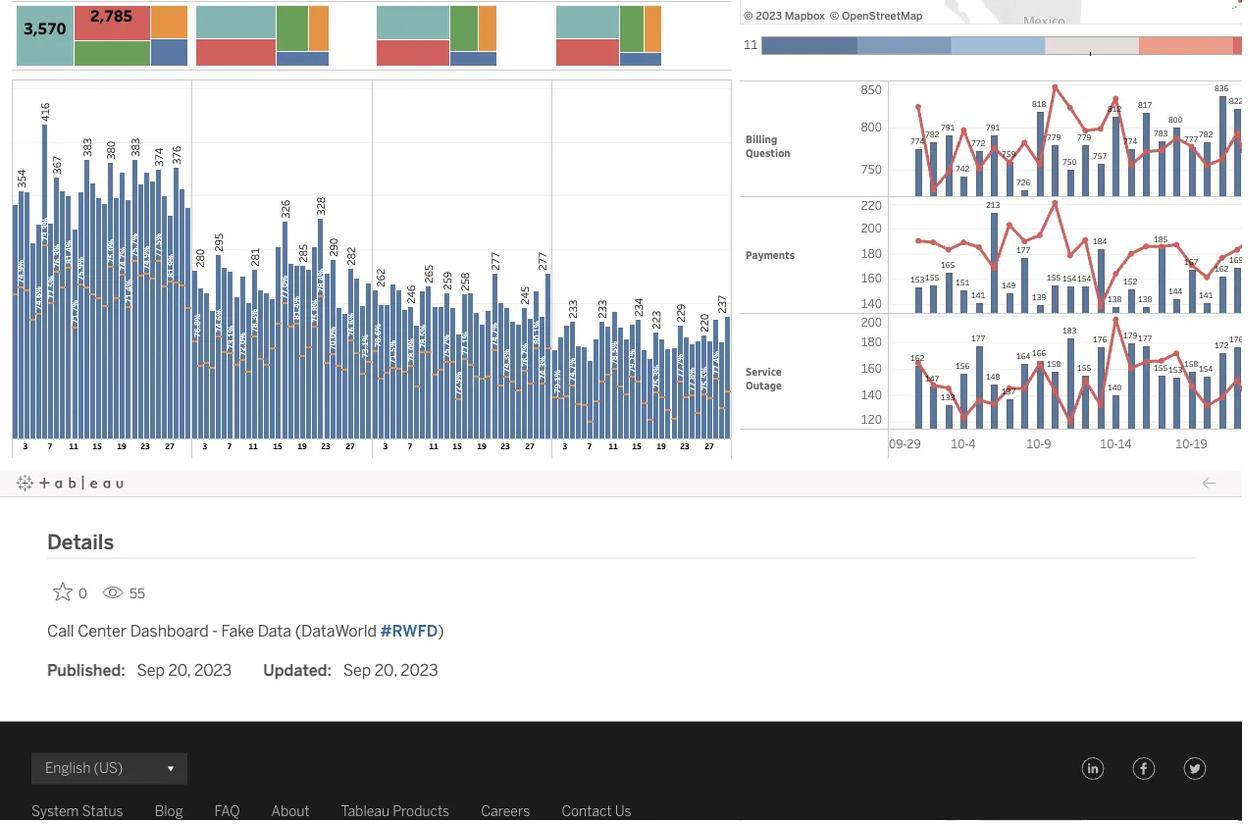 Task type: vqa. For each thing, say whether or not it's contained in the screenshot.
PUBLISHED
yes



Task type: locate. For each thing, give the bounding box(es) containing it.
20, for updated :
[[375, 661, 397, 680]]

contact us link
[[562, 800, 632, 822]]

1 : from the left
[[121, 661, 125, 680]]

dashboard
[[130, 622, 209, 641]]

2023 down "-"
[[194, 661, 232, 680]]

tableau products link
[[341, 800, 450, 822]]

: down (dataworld
[[327, 661, 332, 680]]

faq
[[215, 804, 240, 820]]

55
[[130, 586, 145, 602]]

0 horizontal spatial sep
[[137, 661, 165, 680]]

2 sep 20, 2023 from the left
[[343, 661, 439, 680]]

2023 for updated :
[[401, 661, 439, 680]]

sep
[[137, 661, 165, 680], [343, 661, 371, 680]]

1 horizontal spatial sep
[[343, 661, 371, 680]]

system status link
[[31, 800, 123, 822]]

about
[[271, 804, 310, 820]]

sep 20, 2023 for updated :
[[343, 661, 439, 680]]

sep 20, 2023 down dashboard
[[137, 661, 232, 680]]

1 horizontal spatial sep 20, 2023
[[343, 661, 439, 680]]

1 horizontal spatial 20,
[[375, 661, 397, 680]]

20, for published :
[[168, 661, 191, 680]]

0 horizontal spatial :
[[121, 661, 125, 680]]

1 20, from the left
[[168, 661, 191, 680]]

blog
[[155, 804, 183, 820]]

:
[[121, 661, 125, 680], [327, 661, 332, 680]]

status
[[82, 804, 123, 820]]

1 horizontal spatial 2023
[[401, 661, 439, 680]]

: down center
[[121, 661, 125, 680]]

system
[[31, 804, 79, 820]]

updated
[[263, 661, 327, 680]]

call center dashboard - fake data (dataworld #rwfd )
[[47, 622, 444, 641]]

0 horizontal spatial sep 20, 2023
[[137, 661, 232, 680]]

fake
[[221, 622, 254, 641]]

20,
[[168, 661, 191, 680], [375, 661, 397, 680]]

2023 down the #rwfd
[[401, 661, 439, 680]]

20, down dashboard
[[168, 661, 191, 680]]

1 sep from the left
[[137, 661, 165, 680]]

sep 20, 2023 down the #rwfd
[[343, 661, 439, 680]]

0 horizontal spatial 20,
[[168, 661, 191, 680]]

2 sep from the left
[[343, 661, 371, 680]]

1 sep 20, 2023 from the left
[[137, 661, 232, 680]]

20, down the #rwfd
[[375, 661, 397, 680]]

2 : from the left
[[327, 661, 332, 680]]

2 20, from the left
[[375, 661, 397, 680]]

1 2023 from the left
[[194, 661, 232, 680]]

selected language element
[[45, 753, 174, 785]]

sep 20, 2023 for published :
[[137, 661, 232, 680]]

2023 for published :
[[194, 661, 232, 680]]

sep down dashboard
[[137, 661, 165, 680]]

english (us)
[[45, 761, 123, 777]]

data
[[258, 622, 292, 641]]

1 horizontal spatial :
[[327, 661, 332, 680]]

#rwfd link
[[381, 622, 438, 641]]

tableau products
[[341, 804, 450, 820]]

2023
[[194, 661, 232, 680], [401, 661, 439, 680]]

sep 20, 2023
[[137, 661, 232, 680], [343, 661, 439, 680]]

2 2023 from the left
[[401, 661, 439, 680]]

sep down (dataworld
[[343, 661, 371, 680]]

0 horizontal spatial 2023
[[194, 661, 232, 680]]

#rwfd
[[381, 622, 438, 641]]



Task type: describe. For each thing, give the bounding box(es) containing it.
products
[[393, 804, 450, 820]]

: for published :
[[121, 661, 125, 680]]

(us)
[[94, 761, 123, 777]]

55 views element
[[94, 578, 153, 610]]

careers link
[[481, 800, 531, 822]]

blog link
[[155, 800, 183, 822]]

sep for published :
[[137, 661, 165, 680]]

contact us
[[562, 804, 632, 820]]

us
[[615, 804, 632, 820]]

tableau
[[341, 804, 390, 820]]

center
[[78, 622, 127, 641]]

sep for updated :
[[343, 661, 371, 680]]

call
[[47, 622, 74, 641]]

contact
[[562, 804, 612, 820]]

about link
[[271, 800, 310, 822]]

Add Favorite button
[[47, 576, 94, 608]]

published :
[[47, 661, 125, 680]]

details
[[47, 530, 114, 555]]

updated :
[[263, 661, 332, 680]]

english
[[45, 761, 91, 777]]

-
[[212, 622, 218, 641]]

published
[[47, 661, 121, 680]]

: for updated :
[[327, 661, 332, 680]]

system status
[[31, 804, 123, 820]]

faq link
[[215, 800, 240, 822]]

(dataworld
[[295, 622, 377, 641]]

)
[[438, 622, 444, 641]]

0
[[79, 586, 87, 602]]

careers
[[481, 804, 531, 820]]



